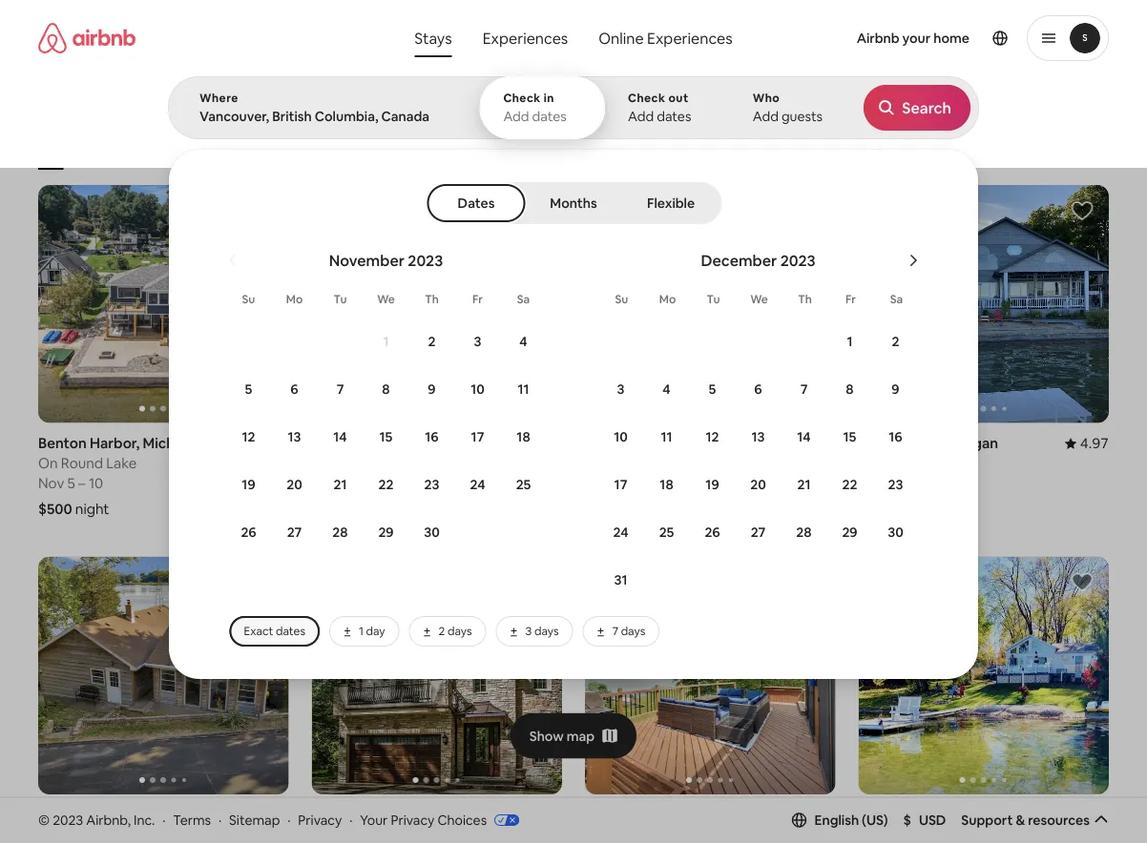 Task type: vqa. For each thing, say whether or not it's contained in the screenshot.
the Flexible
yes



Task type: describe. For each thing, give the bounding box(es) containing it.
illinois
[[650, 806, 692, 825]]

days for 2 days
[[448, 624, 472, 639]]

2 21 button from the left
[[781, 462, 827, 508]]

taxes
[[1022, 125, 1051, 140]]

display total before taxes
[[913, 125, 1051, 140]]

1 fr from the left
[[473, 292, 483, 307]]

1 mo from the left
[[286, 292, 303, 307]]

1 23 from the left
[[424, 476, 440, 494]]

add to wishlist: pleasant prairie, wisconsin image
[[524, 200, 547, 222]]

elkhorn, wisconsin
[[38, 806, 164, 825]]

1 vertical spatial 11 button
[[644, 414, 690, 460]]

online experiences link
[[584, 19, 748, 57]]

4.78
[[260, 806, 289, 825]]

terms link
[[173, 812, 211, 829]]

5 inside benton harbor, michigan on round lake nov 5 – 10 $500 night
[[67, 474, 75, 493]]

1 horizontal spatial 7
[[612, 624, 619, 639]]

2 horizontal spatial 7
[[801, 381, 808, 398]]

11 for the bottom 11 button
[[661, 429, 673, 446]]

1 5.0 from the left
[[268, 434, 289, 453]]

exact dates
[[244, 624, 305, 639]]

night
[[75, 500, 109, 519]]

1 · from the left
[[162, 812, 166, 829]]

1 horizontal spatial 25 button
[[644, 510, 690, 556]]

7 days
[[612, 624, 646, 639]]

2 sa from the left
[[890, 292, 903, 307]]

– for aug 12 – 19
[[632, 474, 640, 493]]

3 days
[[526, 624, 559, 639]]

exact
[[244, 624, 273, 639]]

airbnb,
[[86, 812, 131, 829]]

guests
[[782, 108, 823, 125]]

31 button
[[598, 558, 644, 603]]

0 vertical spatial 24 button
[[455, 462, 501, 508]]

21 for second 21 button from the right
[[334, 476, 347, 494]]

31
[[614, 572, 628, 589]]

5.0 out of 5 average rating image
[[253, 434, 289, 453]]

cassopolis,
[[859, 434, 935, 453]]

dates button
[[429, 186, 524, 221]]

add to wishlist: cassopolis, michigan image
[[1071, 200, 1094, 222]]

total
[[955, 125, 981, 140]]

2 7 button from the left
[[781, 367, 827, 412]]

dates for check in add dates
[[532, 108, 567, 125]]

fox lake, illinois
[[585, 806, 692, 825]]

airbnb
[[857, 30, 900, 47]]

0 horizontal spatial dates
[[276, 624, 305, 639]]

resources
[[1028, 812, 1090, 829]]

experiences button
[[467, 19, 584, 57]]

1 vertical spatial 10 button
[[598, 414, 644, 460]]

1 15 from the left
[[380, 429, 393, 446]]

harbor,
[[90, 434, 140, 453]]

support
[[962, 812, 1013, 829]]

2 tu from the left
[[707, 292, 720, 307]]

1 vertical spatial 3 button
[[598, 367, 644, 412]]

1 privacy from the left
[[298, 812, 342, 829]]

– inside benton harbor, michigan on round lake nov 5 – 10 $500 night
[[78, 474, 86, 493]]

your privacy choices
[[360, 812, 487, 829]]

1 29 button from the left
[[363, 510, 409, 556]]

2 30 from the left
[[888, 524, 904, 541]]

michigan inside benton harbor, michigan on round lake nov 5 – 10 $500 night
[[143, 434, 203, 453]]

1 22 from the left
[[379, 476, 394, 494]]

0 horizontal spatial 11 button
[[501, 367, 547, 412]]

1 30 button from the left
[[409, 510, 455, 556]]

10 down cassopolis, michigan at the bottom of the page
[[909, 474, 924, 493]]

4.97
[[1080, 434, 1109, 453]]

$ usd
[[904, 812, 946, 829]]

in
[[544, 91, 555, 105]]

1 for november 2023
[[383, 333, 389, 350]]

choices
[[438, 812, 487, 829]]

usd
[[919, 812, 946, 829]]

tab list inside stays tab panel
[[429, 182, 718, 224]]

check in add dates
[[503, 91, 567, 125]]

barns
[[301, 141, 331, 156]]

10 inside benton harbor, michigan on round lake nov 5 – 10 $500 night
[[89, 474, 103, 493]]

1 su from the left
[[242, 292, 255, 307]]

24 for the bottom the 24 button
[[613, 524, 629, 541]]

1 19 button from the left
[[226, 462, 272, 508]]

29 for second 29 button from right
[[378, 524, 394, 541]]

1 28 button from the left
[[317, 510, 363, 556]]

2 for november 2023
[[428, 333, 436, 350]]

0 vertical spatial 18
[[517, 429, 530, 446]]

$
[[904, 812, 912, 829]]

who add guests
[[753, 91, 823, 125]]

2 · from the left
[[219, 812, 222, 829]]

add to wishlist: dowagiac, michigan image
[[1071, 571, 1094, 594]]

1 horizontal spatial 2
[[439, 624, 445, 639]]

1 th from the left
[[425, 292, 439, 307]]

stays tab panel
[[168, 76, 1148, 680]]

2 22 from the left
[[843, 476, 858, 494]]

0 horizontal spatial 3 button
[[455, 319, 501, 365]]

1 5 button from the left
[[226, 367, 272, 412]]

1 horizontal spatial 18
[[660, 476, 674, 494]]

0 vertical spatial 17 button
[[455, 414, 501, 460]]

lake,
[[612, 806, 647, 825]]

1 horizontal spatial 18 button
[[644, 462, 690, 508]]

online experiences
[[599, 28, 733, 48]]

none search field containing stays
[[168, 0, 1148, 680]]

dates for check out add dates
[[657, 108, 692, 125]]

airbnb your home
[[857, 30, 970, 47]]

2 button for december 2023
[[873, 319, 919, 365]]

your
[[360, 812, 388, 829]]

who
[[753, 91, 780, 105]]

$500
[[38, 500, 72, 519]]

aug
[[585, 474, 612, 493]]

2 19 button from the left
[[690, 462, 736, 508]]

2 9 button from the left
[[873, 367, 919, 412]]

2023 for ©
[[53, 812, 83, 829]]

1 20 from the left
[[287, 476, 302, 494]]

1 26 from the left
[[241, 524, 256, 541]]

english (us) button
[[792, 812, 888, 829]]

4.93 out of 5 average rating image
[[518, 434, 562, 453]]

stays
[[415, 28, 452, 48]]

on
[[38, 454, 58, 473]]

0 horizontal spatial 1
[[359, 624, 364, 639]]

homes
[[734, 141, 771, 156]]

1 horizontal spatial 19
[[643, 474, 657, 493]]

4 for the bottom 4 button
[[663, 381, 671, 398]]

2 experiences from the left
[[647, 28, 733, 48]]

2 14 from the left
[[797, 429, 811, 446]]

1 20 button from the left
[[272, 462, 317, 508]]

2 12 button from the left
[[690, 414, 736, 460]]

4.85
[[533, 806, 562, 825]]

2023 for november
[[408, 251, 443, 270]]

2023 for december
[[781, 251, 816, 270]]

0 horizontal spatial 7
[[337, 381, 344, 398]]

4.97 out of 5 average rating image
[[1065, 434, 1109, 453]]

0 vertical spatial 25
[[516, 476, 531, 494]]

2 5.0 from the left
[[815, 434, 836, 453]]

dowagiac, michigan
[[859, 806, 993, 825]]

nov inside benton harbor, michigan on round lake nov 5 – 10 $500 night
[[38, 474, 64, 493]]

1 12 button from the left
[[226, 414, 272, 460]]

2 days
[[439, 624, 472, 639]]

1 day
[[359, 624, 385, 639]]

1 7 button from the left
[[317, 367, 363, 412]]

add for check in add dates
[[503, 108, 529, 125]]

benton
[[38, 434, 87, 453]]

elkhorn,
[[38, 806, 93, 825]]

1 sa from the left
[[517, 292, 530, 307]]

amazing views
[[178, 141, 259, 156]]

your privacy choices link
[[360, 812, 519, 831]]

map
[[567, 728, 595, 745]]

10 up pleasant prairie, wisconsin
[[471, 381, 485, 398]]

experiences inside button
[[483, 28, 568, 48]]

0 vertical spatial 25 button
[[501, 462, 547, 508]]

0 horizontal spatial 8
[[363, 474, 371, 493]]

12 for 1st 12 button from the right
[[706, 429, 719, 446]]

– for dec 3 – 8
[[353, 474, 360, 493]]

dec
[[312, 474, 338, 493]]

2 5 button from the left
[[690, 367, 736, 412]]

fox
[[585, 806, 609, 825]]

tiny
[[709, 141, 732, 156]]

terms
[[173, 812, 211, 829]]

lakefront
[[542, 141, 594, 156]]

1 button for december 2023
[[827, 319, 873, 365]]

privacy link
[[298, 812, 342, 829]]

online
[[599, 28, 644, 48]]

tiny homes
[[709, 141, 771, 156]]

omg!
[[637, 141, 668, 156]]

2 20 from the left
[[751, 476, 766, 494]]

add inside who add guests
[[753, 108, 779, 125]]

terms · sitemap · privacy ·
[[173, 812, 353, 829]]

0 horizontal spatial 18 button
[[501, 414, 547, 460]]

9 for 1st "9" button from the right
[[892, 381, 900, 398]]

flexible
[[647, 195, 695, 212]]

1 14 from the left
[[334, 429, 347, 446]]

0 horizontal spatial 17
[[471, 429, 484, 446]]

&
[[1016, 812, 1026, 829]]

1 8 button from the left
[[363, 367, 409, 412]]

1 28 from the left
[[333, 524, 348, 541]]

2 26 button from the left
[[690, 510, 736, 556]]

2 28 button from the left
[[781, 510, 827, 556]]

24 for top the 24 button
[[470, 476, 486, 494]]

2 15 from the left
[[844, 429, 857, 446]]

cassopolis, michigan
[[859, 434, 999, 453]]

1 15 button from the left
[[363, 414, 409, 460]]

months button
[[527, 186, 620, 221]]

dates
[[458, 195, 495, 212]]

5.0 out of 5 average rating image
[[800, 434, 836, 453]]

2 26 from the left
[[705, 524, 720, 541]]

day
[[366, 624, 385, 639]]

english
[[815, 812, 859, 829]]

support & resources button
[[962, 812, 1109, 829]]

december
[[701, 251, 777, 270]]

nov 5 – 10
[[859, 474, 924, 493]]

0 vertical spatial 4 button
[[501, 319, 547, 365]]



Task type: locate. For each thing, give the bounding box(es) containing it.
1 26 button from the left
[[226, 510, 272, 556]]

8 for 2nd 8 button from the right
[[382, 381, 390, 398]]

2 15 button from the left
[[827, 414, 873, 460]]

4.67
[[807, 806, 836, 825]]

9 up cassopolis,
[[892, 381, 900, 398]]

0 horizontal spatial 21 button
[[317, 462, 363, 508]]

2 we from the left
[[751, 292, 768, 307]]

7 button up 5.0 out of 5 average rating image
[[781, 367, 827, 412]]

0 horizontal spatial 15 button
[[363, 414, 409, 460]]

show
[[530, 728, 564, 745]]

23 down cassopolis,
[[888, 476, 904, 494]]

2 23 from the left
[[888, 476, 904, 494]]

check inside check in add dates
[[503, 91, 541, 105]]

2 13 button from the left
[[736, 414, 781, 460]]

what can we help you find? tab list
[[399, 19, 584, 57]]

9 for 2nd "9" button from right
[[428, 381, 436, 398]]

22 left nov 5 – 10
[[843, 476, 858, 494]]

· left privacy link
[[288, 812, 291, 829]]

4.67 out of 5 average rating image
[[792, 806, 836, 825]]

new buffalo, michigan for 4.85 out of 5 average rating image
[[312, 806, 460, 825]]

18 right the aug 12 – 19
[[660, 476, 674, 494]]

4.78 out of 5 average rating image
[[245, 806, 289, 825]]

prairie,
[[372, 434, 418, 453]]

1 horizontal spatial 20
[[751, 476, 766, 494]]

19 for 2nd 19 button from the right
[[242, 476, 256, 494]]

5.0 left cassopolis,
[[815, 434, 836, 453]]

months
[[550, 195, 597, 212]]

th down november 2023
[[425, 292, 439, 307]]

airbnb your home link
[[846, 18, 981, 58]]

add up mansions
[[503, 108, 529, 125]]

24 down pleasant prairie, wisconsin
[[470, 476, 486, 494]]

days for 7 days
[[621, 624, 646, 639]]

add inside check out add dates
[[628, 108, 654, 125]]

farms
[[384, 141, 416, 156]]

29 for second 29 button
[[842, 524, 858, 541]]

1 horizontal spatial 9
[[892, 381, 900, 398]]

1 horizontal spatial 21
[[798, 476, 811, 494]]

17 left 4.93 out of 5 average rating icon
[[471, 429, 484, 446]]

1 horizontal spatial 29
[[842, 524, 858, 541]]

2 2 button from the left
[[873, 319, 919, 365]]

group
[[38, 95, 782, 170], [38, 185, 289, 423], [312, 185, 562, 423], [585, 185, 836, 423], [859, 185, 1109, 423], [38, 557, 289, 795], [312, 557, 562, 795], [585, 557, 836, 795], [859, 557, 1109, 795]]

0 horizontal spatial 12 button
[[226, 414, 272, 460]]

– down round
[[78, 474, 86, 493]]

10 button up pleasant prairie, wisconsin
[[455, 367, 501, 412]]

13
[[288, 429, 301, 446], [752, 429, 765, 446]]

14 up "dec 3 – 8"
[[334, 429, 347, 446]]

23 button
[[409, 462, 455, 508], [873, 462, 919, 508]]

1 9 button from the left
[[409, 367, 455, 412]]

–
[[78, 474, 86, 493], [353, 474, 360, 493], [632, 474, 640, 493], [899, 474, 906, 493]]

13 left 5.0 out of 5 average rating image
[[752, 429, 765, 446]]

tab list
[[429, 182, 718, 224]]

23 button down pleasant prairie, wisconsin
[[409, 462, 455, 508]]

– for nov 5 – 10
[[899, 474, 906, 493]]

3
[[474, 333, 482, 350], [617, 381, 625, 398], [342, 474, 350, 493], [526, 624, 532, 639]]

24 button
[[455, 462, 501, 508], [598, 510, 644, 556]]

1 vertical spatial 18
[[660, 476, 674, 494]]

calendar application
[[191, 230, 1148, 609]]

home
[[934, 30, 970, 47]]

2 for december 2023
[[892, 333, 900, 350]]

17 right aug
[[614, 476, 628, 494]]

0 horizontal spatial 22
[[379, 476, 394, 494]]

th down december 2023
[[798, 292, 812, 307]]

tu
[[334, 292, 347, 307], [707, 292, 720, 307]]

1 horizontal spatial fr
[[846, 292, 856, 307]]

december 2023
[[701, 251, 816, 270]]

1 horizontal spatial experiences
[[647, 28, 733, 48]]

1 for december 2023
[[847, 333, 853, 350]]

0 vertical spatial 24
[[470, 476, 486, 494]]

13 left pleasant
[[288, 429, 301, 446]]

1 horizontal spatial 26 button
[[690, 510, 736, 556]]

tu down december
[[707, 292, 720, 307]]

23
[[424, 476, 440, 494], [888, 476, 904, 494]]

aug 12 – 19
[[585, 474, 657, 493]]

nov down on
[[38, 474, 64, 493]]

1 vertical spatial 4 button
[[644, 367, 690, 412]]

– down cassopolis,
[[899, 474, 906, 493]]

1 experiences from the left
[[483, 28, 568, 48]]

where
[[200, 91, 238, 105]]

25 button
[[501, 462, 547, 508], [644, 510, 690, 556]]

Where field
[[200, 108, 449, 125]]

1 13 from the left
[[288, 429, 301, 446]]

1
[[383, 333, 389, 350], [847, 333, 853, 350], [359, 624, 364, 639]]

before
[[983, 125, 1019, 140]]

0 horizontal spatial 18
[[517, 429, 530, 446]]

30 down pleasant prairie, wisconsin
[[424, 524, 440, 541]]

english (us)
[[815, 812, 888, 829]]

1 add from the left
[[503, 108, 529, 125]]

check out add dates
[[628, 91, 692, 125]]

©
[[38, 812, 50, 829]]

2 27 button from the left
[[736, 510, 781, 556]]

2 horizontal spatial 2023
[[781, 251, 816, 270]]

11 button up the aug 12 – 19
[[644, 414, 690, 460]]

1 horizontal spatial 20 button
[[736, 462, 781, 508]]

27
[[287, 524, 302, 541], [751, 524, 766, 541]]

1 days from the left
[[448, 624, 472, 639]]

0 horizontal spatial days
[[448, 624, 472, 639]]

1 check from the left
[[503, 91, 541, 105]]

2 fr from the left
[[846, 292, 856, 307]]

2 22 button from the left
[[827, 462, 873, 508]]

15 right 5.0 out of 5 average rating image
[[844, 429, 857, 446]]

0 horizontal spatial 29 button
[[363, 510, 409, 556]]

check inside check out add dates
[[628, 91, 666, 105]]

2 6 from the left
[[755, 381, 762, 398]]

2 16 from the left
[[889, 429, 903, 446]]

1 vertical spatial 4
[[663, 381, 671, 398]]

12 for first 12 button from left
[[242, 429, 255, 446]]

21
[[334, 476, 347, 494], [798, 476, 811, 494]]

24
[[470, 476, 486, 494], [613, 524, 629, 541]]

2 horizontal spatial 1
[[847, 333, 853, 350]]

new buffalo, michigan
[[585, 434, 733, 453], [312, 806, 460, 825]]

1 14 button from the left
[[317, 414, 363, 460]]

0 horizontal spatial 7 button
[[317, 367, 363, 412]]

november 2023
[[329, 251, 443, 270]]

1 horizontal spatial 24
[[613, 524, 629, 541]]

23 button down cassopolis,
[[873, 462, 919, 508]]

16 button up nov 5 – 10
[[873, 414, 919, 460]]

group containing amazing views
[[38, 95, 782, 170]]

25 button down 4.93 out of 5 average rating icon
[[501, 462, 547, 508]]

1 horizontal spatial 1 button
[[827, 319, 873, 365]]

30 button down pleasant prairie, wisconsin
[[409, 510, 455, 556]]

buffalo, for 5.0 out of 5 average rating image
[[619, 434, 670, 453]]

1 16 from the left
[[425, 429, 439, 446]]

6 for 2nd 6 button
[[755, 381, 762, 398]]

tab list containing dates
[[429, 182, 718, 224]]

0 vertical spatial wisconsin
[[421, 434, 490, 453]]

· right terms link
[[219, 812, 222, 829]]

add up omg!
[[628, 108, 654, 125]]

2 button for november 2023
[[409, 319, 455, 365]]

days for 3 days
[[535, 624, 559, 639]]

9 button up cassopolis,
[[873, 367, 919, 412]]

15 button up nov 5 – 10
[[827, 414, 873, 460]]

dates
[[532, 108, 567, 125], [657, 108, 692, 125], [276, 624, 305, 639]]

2 add from the left
[[628, 108, 654, 125]]

19 button
[[226, 462, 272, 508], [690, 462, 736, 508]]

2 nov from the left
[[859, 474, 885, 493]]

add
[[503, 108, 529, 125], [628, 108, 654, 125], [753, 108, 779, 125]]

30
[[424, 524, 440, 541], [888, 524, 904, 541]]

0 horizontal spatial new
[[312, 806, 342, 825]]

0 horizontal spatial 9 button
[[409, 367, 455, 412]]

28 button down "dec 3 – 8"
[[317, 510, 363, 556]]

1 horizontal spatial 27 button
[[736, 510, 781, 556]]

1 horizontal spatial 22
[[843, 476, 858, 494]]

2 14 button from the left
[[781, 414, 827, 460]]

2 privacy from the left
[[391, 812, 435, 829]]

7 up pleasant
[[337, 381, 344, 398]]

1 horizontal spatial privacy
[[391, 812, 435, 829]]

3 · from the left
[[288, 812, 291, 829]]

2 th from the left
[[798, 292, 812, 307]]

2 30 button from the left
[[873, 510, 919, 556]]

1 horizontal spatial 25
[[659, 524, 674, 541]]

16 for first 16 "button" from right
[[889, 429, 903, 446]]

1 horizontal spatial 30 button
[[873, 510, 919, 556]]

su
[[242, 292, 255, 307], [615, 292, 629, 307]]

2 29 button from the left
[[827, 510, 873, 556]]

1 horizontal spatial wisconsin
[[421, 434, 490, 453]]

24 button up 31 button
[[598, 510, 644, 556]]

(us)
[[862, 812, 888, 829]]

1 vertical spatial 17
[[614, 476, 628, 494]]

1 horizontal spatial we
[[751, 292, 768, 307]]

30 down nov 5 – 10
[[888, 524, 904, 541]]

1 vertical spatial 25
[[659, 524, 674, 541]]

inc.
[[134, 812, 155, 829]]

19 right the aug 12 – 19
[[706, 476, 719, 494]]

1 horizontal spatial 28
[[797, 524, 812, 541]]

22 button down prairie,
[[363, 462, 409, 508]]

1 21 from the left
[[334, 476, 347, 494]]

9
[[428, 381, 436, 398], [892, 381, 900, 398]]

13 for 1st 13 button from the right
[[752, 429, 765, 446]]

0 horizontal spatial 1 button
[[363, 319, 409, 365]]

4.93
[[533, 434, 562, 453]]

9 up pleasant prairie, wisconsin
[[428, 381, 436, 398]]

check left the in
[[503, 91, 541, 105]]

wisconsin left terms
[[96, 806, 164, 825]]

1 30 from the left
[[424, 524, 440, 541]]

6 for 2nd 6 button from right
[[291, 381, 298, 398]]

4 · from the left
[[350, 812, 353, 829]]

© 2023 airbnb, inc. ·
[[38, 812, 166, 829]]

0 vertical spatial buffalo,
[[619, 434, 670, 453]]

10 button
[[455, 367, 501, 412], [598, 414, 644, 460]]

0 vertical spatial new
[[585, 434, 616, 453]]

0 horizontal spatial 16 button
[[409, 414, 455, 460]]

1 vertical spatial 17 button
[[598, 462, 644, 508]]

25
[[516, 476, 531, 494], [659, 524, 674, 541]]

views
[[228, 141, 259, 156]]

0 horizontal spatial 6 button
[[272, 367, 317, 412]]

22 button down 5.0 out of 5 average rating image
[[827, 462, 873, 508]]

29 button
[[363, 510, 409, 556], [827, 510, 873, 556]]

mansions
[[459, 141, 509, 156]]

1 16 button from the left
[[409, 414, 455, 460]]

1 27 from the left
[[287, 524, 302, 541]]

0 horizontal spatial nov
[[38, 474, 64, 493]]

0 horizontal spatial 14 button
[[317, 414, 363, 460]]

– right aug
[[632, 474, 640, 493]]

21 down pleasant
[[334, 476, 347, 494]]

0 horizontal spatial 28
[[333, 524, 348, 541]]

2 6 button from the left
[[736, 367, 781, 412]]

13 button up dec
[[272, 414, 317, 460]]

0 horizontal spatial 6
[[291, 381, 298, 398]]

2 9 from the left
[[892, 381, 900, 398]]

0 horizontal spatial mo
[[286, 292, 303, 307]]

1 horizontal spatial 22 button
[[827, 462, 873, 508]]

1 horizontal spatial 12 button
[[690, 414, 736, 460]]

0 horizontal spatial 25
[[516, 476, 531, 494]]

check for check out add dates
[[628, 91, 666, 105]]

1 horizontal spatial tu
[[707, 292, 720, 307]]

0 vertical spatial 10 button
[[455, 367, 501, 412]]

1 vertical spatial 24 button
[[598, 510, 644, 556]]

1 horizontal spatial 30
[[888, 524, 904, 541]]

2023 right november
[[408, 251, 443, 270]]

7 button up pleasant
[[317, 367, 363, 412]]

tu down november
[[334, 292, 347, 307]]

buffalo, for 4.85 out of 5 average rating image
[[345, 806, 396, 825]]

pleasant prairie, wisconsin
[[312, 434, 490, 453]]

1 21 button from the left
[[317, 462, 363, 508]]

dates down out
[[657, 108, 692, 125]]

1 – from the left
[[78, 474, 86, 493]]

0 horizontal spatial 19 button
[[226, 462, 272, 508]]

14 button left cassopolis,
[[781, 414, 827, 460]]

2 27 from the left
[[751, 524, 766, 541]]

14 button up "dec 3 – 8"
[[317, 414, 363, 460]]

benton harbor, michigan on round lake nov 5 – 10 $500 night
[[38, 434, 203, 519]]

18 button
[[501, 414, 547, 460], [644, 462, 690, 508]]

5 button
[[226, 367, 272, 412], [690, 367, 736, 412]]

1 horizontal spatial 13 button
[[736, 414, 781, 460]]

2 days from the left
[[535, 624, 559, 639]]

6 button
[[272, 367, 317, 412], [736, 367, 781, 412]]

19 button down 5.0 out of 5 average rating icon
[[226, 462, 272, 508]]

0 vertical spatial 17
[[471, 429, 484, 446]]

1 23 button from the left
[[409, 462, 455, 508]]

1 horizontal spatial 2 button
[[873, 319, 919, 365]]

0 horizontal spatial 26
[[241, 524, 256, 541]]

23 down pleasant prairie, wisconsin
[[424, 476, 440, 494]]

1 2 button from the left
[[409, 319, 455, 365]]

14 left cassopolis,
[[797, 429, 811, 446]]

1 horizontal spatial 9 button
[[873, 367, 919, 412]]

1 button for november 2023
[[363, 319, 409, 365]]

2 23 button from the left
[[873, 462, 919, 508]]

2 – from the left
[[353, 474, 360, 493]]

0 horizontal spatial wisconsin
[[96, 806, 164, 825]]

21 for second 21 button from left
[[798, 476, 811, 494]]

0 horizontal spatial 8 button
[[363, 367, 409, 412]]

2023 right ©
[[53, 812, 83, 829]]

4.85 out of 5 average rating image
[[518, 806, 562, 825]]

8 for second 8 button from left
[[846, 381, 854, 398]]

2 horizontal spatial 8
[[846, 381, 854, 398]]

10 up the aug 12 – 19
[[614, 429, 628, 446]]

2 horizontal spatial 19
[[706, 476, 719, 494]]

display
[[913, 125, 953, 140]]

1 horizontal spatial 17 button
[[598, 462, 644, 508]]

privacy right 4.78
[[298, 812, 342, 829]]

dates inside check in add dates
[[532, 108, 567, 125]]

days down 31 button
[[621, 624, 646, 639]]

None search field
[[168, 0, 1148, 680]]

2023 right december
[[781, 251, 816, 270]]

days left "7 days"
[[535, 624, 559, 639]]

15 button up "dec 3 – 8"
[[363, 414, 409, 460]]

· left your
[[350, 812, 353, 829]]

round
[[61, 454, 103, 473]]

2 28 from the left
[[797, 524, 812, 541]]

privacy
[[298, 812, 342, 829], [391, 812, 435, 829]]

0 horizontal spatial 28 button
[[317, 510, 363, 556]]

buffalo,
[[619, 434, 670, 453], [345, 806, 396, 825]]

1 button
[[363, 319, 409, 365], [827, 319, 873, 365]]

21 button down 5.0 out of 5 average rating image
[[781, 462, 827, 508]]

2 mo from the left
[[659, 292, 676, 307]]

1 tu from the left
[[334, 292, 347, 307]]

8 button up 5.0 out of 5 average rating image
[[827, 367, 873, 412]]

1 horizontal spatial 11
[[661, 429, 673, 446]]

we down november 2023
[[377, 292, 395, 307]]

0 horizontal spatial add
[[503, 108, 529, 125]]

november
[[329, 251, 405, 270]]

2 horizontal spatial days
[[621, 624, 646, 639]]

0 horizontal spatial 13
[[288, 429, 301, 446]]

9 button up pleasant prairie, wisconsin
[[409, 367, 455, 412]]

1 6 button from the left
[[272, 367, 317, 412]]

· right inc.
[[162, 812, 166, 829]]

add inside check in add dates
[[503, 108, 529, 125]]

pleasant
[[312, 434, 369, 453]]

1 27 button from the left
[[272, 510, 317, 556]]

1 horizontal spatial 28 button
[[781, 510, 827, 556]]

0 horizontal spatial sa
[[517, 292, 530, 307]]

19 for 1st 19 button from right
[[706, 476, 719, 494]]

24 up 31 button
[[613, 524, 629, 541]]

0 vertical spatial new buffalo, michigan
[[585, 434, 733, 453]]

buffalo, up the aug 12 – 19
[[619, 434, 670, 453]]

14 button
[[317, 414, 363, 460], [781, 414, 827, 460]]

1 horizontal spatial 29 button
[[827, 510, 873, 556]]

1 horizontal spatial 23 button
[[873, 462, 919, 508]]

check left out
[[628, 91, 666, 105]]

16 up nov 5 – 10
[[889, 429, 903, 446]]

1 horizontal spatial 27
[[751, 524, 766, 541]]

1 horizontal spatial dates
[[532, 108, 567, 125]]

2 21 from the left
[[798, 476, 811, 494]]

19 button right the aug 12 – 19
[[690, 462, 736, 508]]

2 horizontal spatial 2
[[892, 333, 900, 350]]

2 8 button from the left
[[827, 367, 873, 412]]

7 down 31 on the bottom right
[[612, 624, 619, 639]]

profile element
[[765, 0, 1109, 76]]

1 vertical spatial 25 button
[[644, 510, 690, 556]]

11 for left 11 button
[[518, 381, 529, 398]]

1 29 from the left
[[378, 524, 394, 541]]

29 button down "dec 3 – 8"
[[363, 510, 409, 556]]

5
[[245, 381, 252, 398], [709, 381, 716, 398], [67, 474, 75, 493], [888, 474, 896, 493]]

– right dec
[[353, 474, 360, 493]]

2 1 button from the left
[[827, 319, 873, 365]]

1 22 button from the left
[[363, 462, 409, 508]]

16 for second 16 "button" from right
[[425, 429, 439, 446]]

1 nov from the left
[[38, 474, 64, 493]]

2 16 button from the left
[[873, 414, 919, 460]]

2 check from the left
[[628, 91, 666, 105]]

0 horizontal spatial check
[[503, 91, 541, 105]]

11 button
[[501, 367, 547, 412], [644, 414, 690, 460]]

28 down 5.0 out of 5 average rating image
[[797, 524, 812, 541]]

20
[[287, 476, 302, 494], [751, 476, 766, 494]]

1 horizontal spatial 19 button
[[690, 462, 736, 508]]

16 button right pleasant
[[409, 414, 455, 460]]

3 add from the left
[[753, 108, 779, 125]]

sitemap link
[[229, 812, 280, 829]]

1 9 from the left
[[428, 381, 436, 398]]

check for check in add dates
[[503, 91, 541, 105]]

0 horizontal spatial 24 button
[[455, 462, 501, 508]]

17 button
[[455, 414, 501, 460], [598, 462, 644, 508]]

1 horizontal spatial 14
[[797, 429, 811, 446]]

days left 3 days
[[448, 624, 472, 639]]

1 vertical spatial new buffalo, michigan
[[312, 806, 460, 825]]

new buffalo, michigan for 5.0 out of 5 average rating image
[[585, 434, 733, 453]]

privacy right your
[[391, 812, 435, 829]]

flexible button
[[624, 186, 718, 221]]

1 we from the left
[[377, 292, 395, 307]]

0 horizontal spatial 21
[[334, 476, 347, 494]]

new for 5.0 out of 5 average rating image
[[585, 434, 616, 453]]

4 button
[[501, 319, 547, 365], [644, 367, 690, 412]]

1 6 from the left
[[291, 381, 298, 398]]

15 button
[[363, 414, 409, 460], [827, 414, 873, 460]]

1 vertical spatial buffalo,
[[345, 806, 396, 825]]

5.0 left pleasant
[[268, 434, 289, 453]]

stays button
[[399, 19, 467, 57]]

24 button down pleasant prairie, wisconsin
[[455, 462, 501, 508]]

10 button up the aug 12 – 19
[[598, 414, 644, 460]]

25 button up 31 button
[[644, 510, 690, 556]]

dates inside check out add dates
[[657, 108, 692, 125]]

1 13 button from the left
[[272, 414, 317, 460]]

4 for top 4 button
[[520, 333, 528, 350]]

0 horizontal spatial 5.0
[[268, 434, 289, 453]]

0 horizontal spatial 25 button
[[501, 462, 547, 508]]

·
[[162, 812, 166, 829], [219, 812, 222, 829], [288, 812, 291, 829], [350, 812, 353, 829]]

1 horizontal spatial 12
[[615, 474, 629, 493]]

3 days from the left
[[621, 624, 646, 639]]

7
[[337, 381, 344, 398], [801, 381, 808, 398], [612, 624, 619, 639]]

30 button down nov 5 – 10
[[873, 510, 919, 556]]

16 right prairie,
[[425, 429, 439, 446]]

4
[[520, 333, 528, 350], [663, 381, 671, 398]]

experiences up out
[[647, 28, 733, 48]]

21 down 5.0 out of 5 average rating image
[[798, 476, 811, 494]]

amazing
[[178, 141, 226, 156]]

1 horizontal spatial add
[[628, 108, 654, 125]]

new for 4.85 out of 5 average rating image
[[312, 806, 342, 825]]

dates right 'exact'
[[276, 624, 305, 639]]

buffalo, right privacy link
[[345, 806, 396, 825]]

28 down "dec 3 – 8"
[[333, 524, 348, 541]]

add for check out add dates
[[628, 108, 654, 125]]

2 button
[[409, 319, 455, 365], [873, 319, 919, 365]]

0 horizontal spatial 10 button
[[455, 367, 501, 412]]

dec 3 – 8
[[312, 474, 371, 493]]

2 su from the left
[[615, 292, 629, 307]]

8 button up prairie,
[[363, 367, 409, 412]]

7 up 5.0 out of 5 average rating image
[[801, 381, 808, 398]]

nov down cassopolis,
[[859, 474, 885, 493]]

2 20 button from the left
[[736, 462, 781, 508]]

13 for 1st 13 button from the left
[[288, 429, 301, 446]]

4 – from the left
[[899, 474, 906, 493]]

add down who
[[753, 108, 779, 125]]

3 – from the left
[[632, 474, 640, 493]]

experiences up the in
[[483, 28, 568, 48]]

dates down the in
[[532, 108, 567, 125]]

11 button up 4.93 out of 5 average rating icon
[[501, 367, 547, 412]]

1 horizontal spatial 26
[[705, 524, 720, 541]]



